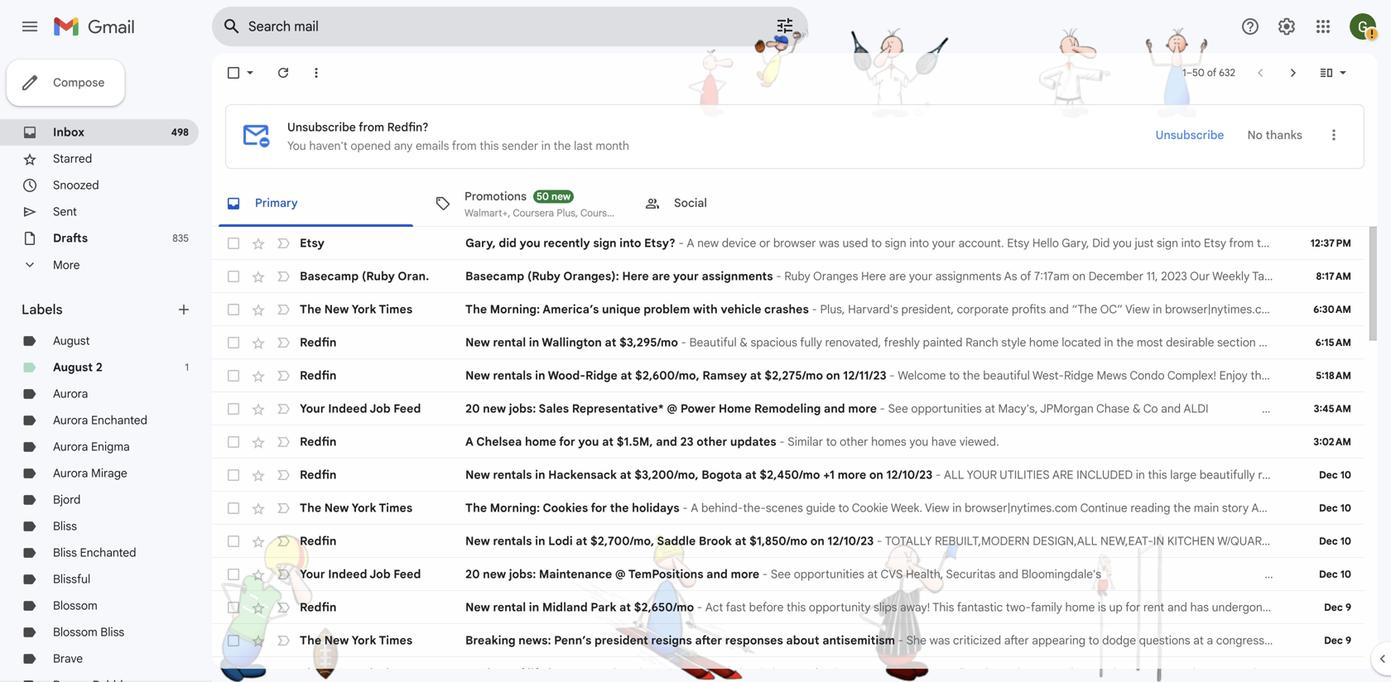 Task type: locate. For each thing, give the bounding box(es) containing it.
1 vertical spatial 50
[[537, 191, 549, 203]]

None checkbox
[[225, 235, 242, 252], [225, 335, 242, 351], [225, 368, 242, 384], [225, 434, 242, 451], [225, 500, 242, 517], [225, 533, 242, 550], [225, 600, 242, 616], [225, 235, 242, 252], [225, 335, 242, 351], [225, 368, 242, 384], [225, 434, 242, 451], [225, 500, 242, 517], [225, 533, 242, 550], [225, 600, 242, 616]]

you
[[287, 139, 306, 153]]

home
[[719, 402, 752, 416]]

1 york from the top
[[352, 302, 376, 317]]

None search field
[[212, 7, 808, 46]]

in right week.
[[953, 501, 962, 516]]

homes
[[871, 435, 907, 449]]

4 the new york times from the top
[[300, 667, 413, 681]]

aurora down aurora link
[[53, 413, 88, 428]]

2
[[96, 360, 103, 375]]

1 vertical spatial blossom
[[53, 625, 98, 640]]

2 (ruby from the left
[[527, 269, 561, 284]]

etsy down the primary tab
[[300, 236, 325, 251]]

rental for wallington
[[493, 335, 526, 350]]

dec for new rentals in hackensack at $3,200/mo, bogota at $2,450/mo +1 more on 12/10/23 -
[[1319, 469, 1338, 482]]

job for 20 new jobs: maintenance @ tempositions and more - see opportunities at cvs health, securitas and bloomingdale's ‌ ‌ ‌ ‌ ‌ ‌ ‌ ‌ ‌ ‌ ‌ ‌ ‌ ‌ ‌ ‌ ‌ ‌ ‌ ‌ ‌ ‌ ‌ ‌ ‌ ‌ ‌ ‌ ‌ ‌ ‌ ‌ ‌ ‌ ‌ ‌ ‌ ‌ ‌ ‌ ‌ ‌ ‌ ‌ ‌ ‌ ‌ ‌ ‌ ‌ ‌ ‌ ‌ ‌ ‌ ‌ ‌ ‌ ‌ ‌ ‌ ‌ ‌ ‌ ‌ ‌ ‌ ‌
[[370, 567, 391, 582]]

dec 10 left by
[[1319, 502, 1352, 515]]

bliss enchanted link
[[53, 546, 136, 560]]

1 indeed from the top
[[328, 402, 367, 416]]

see down $1,850/mo
[[771, 567, 791, 582]]

to right used
[[871, 236, 882, 251]]

- up 20 new jobs: maintenance @ tempositions and more - see opportunities at cvs health, securitas and bloomingdale's ‌ ‌ ‌ ‌ ‌ ‌ ‌ ‌ ‌ ‌ ‌ ‌ ‌ ‌ ‌ ‌ ‌ ‌ ‌ ‌ ‌ ‌ ‌ ‌ ‌ ‌ ‌ ‌ ‌ ‌ ‌ ‌ ‌ ‌ ‌ ‌ ‌ ‌ ‌ ‌ ‌ ‌ ‌ ‌ ‌ ‌ ‌ ‌ ‌ ‌ ‌ ‌ ‌ ‌ ‌ ‌ ‌ ‌ ‌ ‌ ‌ ‌ ‌ ‌ ‌ ‌ ‌ ‌
[[877, 534, 882, 549]]

this left sender
[[480, 139, 499, 153]]

2 10 from the top
[[1341, 502, 1352, 515]]

3 aurora from the top
[[53, 440, 88, 454]]

12 row from the top
[[212, 591, 1392, 625]]

632
[[1219, 67, 1236, 79]]

6 redfin from the top
[[300, 601, 337, 615]]

1 9 from the top
[[1346, 602, 1352, 614]]

starred link
[[53, 152, 92, 166]]

etsy left hello
[[1007, 236, 1030, 251]]

2 redfin from the top
[[300, 369, 337, 383]]

"there
[[601, 667, 637, 681]]

1 times from the top
[[379, 302, 413, 317]]

have
[[932, 435, 957, 449]]

recently
[[544, 236, 590, 251]]

1 vertical spatial a
[[466, 435, 474, 449]]

basecamp
[[300, 269, 359, 284], [466, 269, 524, 284]]

(ruby for oran.
[[362, 269, 395, 284]]

10 row from the top
[[212, 525, 1365, 558]]

unsubscribe inside button
[[1156, 128, 1225, 142]]

basecamp down did at the left top of page
[[466, 269, 524, 284]]

0 vertical spatial this
[[480, 139, 499, 153]]

2 rentals from the top
[[493, 468, 532, 482]]

from up opened
[[359, 120, 384, 135]]

4 dec 10 from the top
[[1319, 569, 1352, 581]]

from inside row
[[1229, 236, 1254, 251]]

2 rental from the top
[[493, 601, 526, 615]]

view right place."
[[733, 667, 758, 681]]

continue up bloomingdale's
[[1081, 501, 1128, 516]]

1 horizontal spatial main
[[1194, 501, 1220, 516]]

1 rental from the top
[[493, 335, 526, 350]]

1 vertical spatial 9
[[1346, 635, 1352, 647]]

4 times from the top
[[379, 667, 413, 681]]

0 vertical spatial rental
[[493, 335, 526, 350]]

2 basecamp from the left
[[466, 269, 524, 284]]

ad
[[1252, 501, 1266, 516], [1060, 667, 1074, 681]]

august for august 2
[[53, 360, 93, 375]]

0 vertical spatial &
[[740, 335, 748, 350]]

aurora mirage
[[53, 466, 127, 481]]

1 your from the top
[[300, 402, 325, 416]]

bliss for bliss link
[[53, 519, 77, 534]]

rental left the 'wallington'
[[493, 335, 526, 350]]

dec 10 for new rentals in lodi at $2,700/mo, saddle brook at $1,850/mo on 12/10/23 -
[[1319, 536, 1352, 548]]

emails
[[416, 139, 449, 153]]

2023
[[1345, 501, 1371, 516], [1147, 667, 1174, 681]]

device left and/o at the top right of the page
[[1328, 236, 1362, 251]]

1 dec 10 from the top
[[1319, 469, 1352, 482]]

blossom for blossom bliss
[[53, 625, 98, 640]]

in right sender
[[542, 139, 551, 153]]

bogota
[[702, 468, 742, 482]]

primary
[[255, 196, 298, 210]]

from
[[359, 120, 384, 135], [452, 139, 477, 153], [1229, 236, 1254, 251]]

2 morning: from the top
[[490, 501, 540, 516]]

at left cvs
[[868, 567, 878, 582]]

dec for breaking news: penn's president resigns after responses about antisemitism -
[[1325, 635, 1343, 647]]

aurora link
[[53, 387, 88, 401]]

to right similar
[[826, 435, 837, 449]]

job
[[370, 402, 391, 416], [370, 567, 391, 582]]

power
[[681, 402, 716, 416]]

1 vertical spatial ad
[[1060, 667, 1074, 681]]

0 vertical spatial browser|nytimes.com
[[965, 501, 1078, 516]]

two
[[1362, 667, 1381, 681]]

1 horizontal spatial story
[[1222, 501, 1249, 516]]

you up the hackensack in the left bottom of the page
[[578, 435, 599, 449]]

2 feed from the top
[[394, 567, 421, 582]]

1 horizontal spatial device
[[1328, 236, 1362, 251]]

the new york times for the morning: america's unique problem with vehicle crashes
[[300, 302, 413, 317]]

1 vertical spatial reading
[[939, 667, 979, 681]]

0 vertical spatial 9
[[1346, 602, 1352, 614]]

browser|nytimes.com up bloomingdale's
[[965, 501, 1078, 516]]

indeed for 20 new jobs: maintenance @ tempositions and more - see opportunities at cvs health, securitas and bloomingdale's ‌ ‌ ‌ ‌ ‌ ‌ ‌ ‌ ‌ ‌ ‌ ‌ ‌ ‌ ‌ ‌ ‌ ‌ ‌ ‌ ‌ ‌ ‌ ‌ ‌ ‌ ‌ ‌ ‌ ‌ ‌ ‌ ‌ ‌ ‌ ‌ ‌ ‌ ‌ ‌ ‌ ‌ ‌ ‌ ‌ ‌ ‌ ‌ ‌ ‌ ‌ ‌ ‌ ‌ ‌ ‌ ‌ ‌ ‌ ‌ ‌ ‌ ‌ ‌ ‌ ‌ ‌ ‌
[[328, 567, 367, 582]]

hello
[[1033, 236, 1059, 251]]

2 20 from the top
[[466, 567, 480, 582]]

more
[[848, 402, 877, 416], [838, 468, 867, 482], [731, 567, 760, 582], [1305, 667, 1332, 681]]

dec for new rentals in lodi at $2,700/mo, saddle brook at $1,850/mo on 12/10/23 -
[[1319, 536, 1338, 548]]

jobs: for sales
[[509, 402, 536, 416]]

representative*
[[572, 402, 664, 416]]

1 horizontal spatial gary,
[[1062, 236, 1090, 251]]

1 50 of 632
[[1183, 67, 1236, 79]]

2 jobs: from the top
[[509, 567, 536, 582]]

0 vertical spatial opportunities
[[911, 402, 982, 416]]

2 vertical spatial rentals
[[493, 534, 532, 549]]

to
[[871, 236, 882, 251], [826, 435, 837, 449], [839, 501, 849, 516]]

unsubscribe down 1 50 of 632
[[1156, 128, 1225, 142]]

morning: left cookies
[[490, 501, 540, 516]]

@ left power
[[667, 402, 678, 416]]

for right up
[[1126, 601, 1141, 615]]

from right "emails"
[[452, 139, 477, 153]]

new up the breaking
[[483, 567, 506, 582]]

redfin for new rentals in wood-ridge at $2,600/mo, ramsey at $2,275/mo on 12/11/23
[[300, 369, 337, 383]]

social tab
[[631, 181, 840, 227]]

your left account.
[[932, 236, 956, 251]]

1 jobs: from the top
[[509, 402, 536, 416]]

tab list
[[212, 181, 1378, 227]]

1 rentals from the top
[[493, 369, 532, 383]]

0 horizontal spatial (ruby
[[362, 269, 395, 284]]

labels navigation
[[0, 53, 212, 683]]

1 redfin from the top
[[300, 335, 337, 350]]

into left account.
[[910, 236, 929, 251]]

5 redfin from the top
[[300, 534, 337, 549]]

gaza down penn's
[[561, 667, 590, 681]]

1 vertical spatial bliss
[[53, 546, 77, 560]]

december left 10,
[[1269, 501, 1324, 516]]

4 aurora from the top
[[53, 466, 88, 481]]

1 your indeed job feed from the top
[[300, 402, 421, 416]]

(ruby left oran.
[[362, 269, 395, 284]]

ad down the family
[[1060, 667, 1074, 681]]

50 right promotions
[[537, 191, 549, 203]]

dec right the recent at the bottom right
[[1325, 602, 1343, 614]]

1 into from the left
[[620, 236, 642, 251]]

0 vertical spatial a
[[687, 236, 695, 251]]

toggle split pane mode image
[[1319, 65, 1335, 81]]

+1
[[823, 468, 835, 482]]

1 horizontal spatial sign
[[885, 236, 907, 251]]

10 down 10,
[[1341, 536, 1352, 548]]

3 york from the top
[[352, 634, 376, 648]]

2 vertical spatial from
[[1229, 236, 1254, 251]]

1 vertical spatial 12/10/23
[[828, 534, 874, 549]]

1 vertical spatial view
[[733, 667, 758, 681]]

safe
[[668, 667, 690, 681]]

jobs: left 'maintenance'
[[509, 567, 536, 582]]

jobs: left 'sales'
[[509, 402, 536, 416]]

1 horizontal spatial into
[[910, 236, 929, 251]]

dec for the morning: cookies for the holidays - a behind-the-scenes guide to cookie week. view in browser|nytimes.com continue reading the main story ad december 10, 2023 by v
[[1319, 502, 1338, 515]]

1 device from the left
[[722, 236, 757, 251]]

redfin for a chelsea home for you at $1.5m, and 23 other updates
[[300, 435, 337, 449]]

1 feed from the top
[[394, 402, 421, 416]]

before
[[749, 601, 784, 615]]

2 aurora from the top
[[53, 413, 88, 428]]

crashes
[[765, 302, 809, 317]]

0 vertical spatial rentals
[[493, 369, 532, 383]]

on up cookie
[[870, 468, 884, 482]]

2 your indeed job feed from the top
[[300, 567, 421, 582]]

1 basecamp from the left
[[300, 269, 359, 284]]

acr
[[1377, 335, 1392, 350]]

1 vertical spatial 1
[[185, 362, 189, 374]]

up
[[1110, 601, 1123, 615]]

1 vertical spatial continue
[[888, 667, 936, 681]]

home right style
[[1030, 335, 1059, 350]]

0 vertical spatial for
[[559, 435, 575, 449]]

rentals left wood-
[[493, 369, 532, 383]]

1 vertical spatial indeed
[[328, 567, 367, 582]]

1 job from the top
[[370, 402, 391, 416]]

other left homes
[[840, 435, 868, 449]]

1 vertical spatial browser|nytimes.com
[[773, 667, 886, 681]]

0 vertical spatial to
[[871, 236, 882, 251]]

1 vertical spatial december
[[1077, 667, 1132, 681]]

primary tab
[[212, 181, 420, 227]]

in left the lodi
[[535, 534, 545, 549]]

0 vertical spatial from
[[359, 120, 384, 135]]

sender
[[502, 139, 539, 153]]

2 row from the top
[[212, 260, 1365, 293]]

bliss link
[[53, 519, 77, 534]]

0 vertical spatial 12/10/23
[[887, 468, 933, 482]]

new up recently
[[552, 191, 571, 203]]

of for 60 days of life in gaza - "there is no safe place." view in browser|nytimes.com continue reading the main story ad december 9, 2023 in the gaza strip, where more than two m
[[513, 667, 525, 681]]

1 (ruby from the left
[[362, 269, 395, 284]]

redfin for new rentals in lodi at $2,700/mo, saddle brook at $1,850/mo on 12/10/23
[[300, 534, 337, 549]]

august
[[53, 334, 90, 348], [53, 360, 93, 375]]

your for 20 new jobs: sales representative* @ power home remodeling and more
[[300, 402, 325, 416]]

more image
[[308, 65, 325, 81]]

1 horizontal spatial etsy
[[1007, 236, 1030, 251]]

7 row from the top
[[212, 426, 1365, 459]]

aurora up aurora mirage
[[53, 440, 88, 454]]

2 times from the top
[[379, 501, 413, 516]]

aurora for aurora mirage
[[53, 466, 88, 481]]

unsubscribe for unsubscribe
[[1156, 128, 1225, 142]]

1 aurora from the top
[[53, 387, 88, 401]]

promotions
[[465, 189, 527, 204]]

1 horizontal spatial this
[[787, 601, 806, 615]]

at left macy's,
[[985, 402, 996, 416]]

basecamp down the primary tab
[[300, 269, 359, 284]]

&
[[740, 335, 748, 350], [1133, 402, 1141, 416]]

rentals for lodi
[[493, 534, 532, 549]]

2 vertical spatial bliss
[[100, 625, 124, 640]]

2 horizontal spatial from
[[1229, 236, 1254, 251]]

wallington
[[542, 335, 602, 350]]

11 row from the top
[[212, 558, 1365, 591]]

morning: for america's
[[490, 302, 540, 317]]

your
[[300, 402, 325, 416], [300, 567, 325, 582]]

unsubscribe inside unsubscribe from redfin? you haven't opened any emails from this sender in the last month
[[287, 120, 356, 135]]

20
[[466, 402, 480, 416], [466, 567, 480, 582]]

here
[[622, 269, 649, 284]]

4 york from the top
[[352, 667, 376, 681]]

a left behind-
[[691, 501, 699, 516]]

the new york times for the morning: cookies for the holidays
[[300, 501, 413, 516]]

0 vertical spatial reading
[[1131, 501, 1171, 516]]

2 vertical spatial 9
[[1346, 668, 1352, 680]]

aurora enigma link
[[53, 440, 130, 454]]

new
[[324, 302, 349, 317], [466, 335, 490, 350], [466, 369, 490, 383], [466, 468, 490, 482], [324, 501, 349, 516], [466, 534, 490, 549], [466, 601, 490, 615], [324, 634, 349, 648], [324, 667, 349, 681]]

1 horizontal spatial browser|nytimes.com
[[965, 501, 1078, 516]]

‌
[[1212, 402, 1212, 416], [1215, 402, 1215, 416], [1218, 402, 1218, 416], [1221, 402, 1221, 416], [1224, 402, 1224, 416], [1227, 402, 1227, 416], [1230, 402, 1230, 416], [1233, 402, 1233, 416], [1236, 402, 1236, 416], [1239, 402, 1239, 416], [1242, 402, 1242, 416], [1245, 402, 1245, 416], [1248, 402, 1248, 416], [1251, 402, 1251, 416], [1254, 402, 1254, 416], [1256, 402, 1257, 416], [1259, 402, 1259, 416], [1262, 402, 1262, 416], [1265, 402, 1265, 416], [1268, 402, 1268, 416], [1271, 402, 1271, 416], [1274, 402, 1274, 416], [1277, 402, 1277, 416], [1280, 402, 1280, 416], [1283, 402, 1283, 416], [1286, 402, 1286, 416], [1289, 402, 1289, 416], [1292, 402, 1292, 416], [1295, 402, 1295, 416], [1298, 402, 1298, 416], [1301, 402, 1301, 416], [1304, 402, 1304, 416], [1307, 402, 1307, 416], [1310, 402, 1310, 416], [1313, 402, 1313, 416], [1316, 402, 1316, 416], [1319, 402, 1319, 416], [1322, 402, 1322, 416], [1325, 402, 1325, 416], [1328, 402, 1328, 416], [1331, 402, 1331, 416], [1334, 402, 1334, 416], [1337, 402, 1337, 416], [1340, 402, 1340, 416], [1343, 402, 1343, 416], [1346, 402, 1346, 416], [1349, 402, 1349, 416], [1351, 402, 1352, 416], [1354, 402, 1354, 416], [1357, 402, 1357, 416], [1360, 402, 1360, 416], [1363, 402, 1363, 416], [1366, 402, 1366, 416], [1369, 402, 1369, 416], [1372, 402, 1372, 416], [1375, 402, 1375, 416], [1378, 402, 1378, 416], [1381, 402, 1381, 416], [1384, 402, 1384, 416], [1387, 402, 1387, 416], [1390, 402, 1390, 416], [1002, 435, 1002, 449], [1005, 435, 1005, 449], [1008, 435, 1008, 449], [1011, 435, 1011, 449], [1014, 435, 1014, 449], [1017, 435, 1017, 449], [1020, 435, 1020, 449], [1023, 435, 1023, 449], [1026, 435, 1026, 449], [1029, 435, 1029, 449], [1032, 435, 1032, 449], [1035, 435, 1035, 449], [1038, 435, 1038, 449], [1041, 435, 1041, 449], [1044, 435, 1044, 449], [1047, 435, 1047, 449], [1050, 435, 1050, 449], [1053, 435, 1053, 449], [1056, 435, 1056, 449], [1059, 435, 1059, 449], [1062, 435, 1062, 449], [1065, 435, 1065, 449], [1068, 435, 1068, 449], [1071, 435, 1071, 449], [1074, 435, 1074, 449], [1077, 435, 1077, 449], [1080, 435, 1080, 449], [1083, 435, 1083, 449], [1086, 435, 1086, 449], [1089, 435, 1089, 449], [1092, 435, 1092, 449], [1095, 435, 1095, 449], [1097, 435, 1097, 449], [1100, 435, 1100, 449], [1103, 435, 1103, 449], [1106, 435, 1106, 449], [1109, 435, 1109, 449], [1112, 435, 1112, 449], [1115, 435, 1115, 449], [1118, 435, 1118, 449], [1121, 435, 1121, 449], [1124, 435, 1124, 449], [1127, 435, 1127, 449], [1130, 435, 1130, 449], [1133, 435, 1133, 449], [1136, 435, 1136, 449], [1139, 435, 1139, 449], [1142, 435, 1142, 449], [1145, 435, 1145, 449], [1148, 435, 1148, 449], [1151, 435, 1151, 449], [1154, 435, 1154, 449], [1157, 435, 1157, 449], [1160, 435, 1160, 449], [1163, 435, 1163, 449], [1166, 435, 1166, 449], [1169, 435, 1169, 449], [1172, 435, 1172, 449], [1175, 435, 1175, 449], [1178, 435, 1178, 449], [1181, 435, 1181, 449], [1184, 435, 1184, 449], [1187, 435, 1187, 449], [1190, 435, 1190, 449], [1192, 435, 1192, 449], [1195, 435, 1195, 449], [1198, 435, 1198, 449], [1201, 435, 1201, 449], [1204, 435, 1204, 449], [1207, 435, 1207, 449], [1210, 435, 1210, 449], [1213, 435, 1213, 449], [1216, 435, 1216, 449], [1219, 435, 1219, 449], [1222, 435, 1222, 449], [1225, 435, 1225, 449], [1228, 435, 1228, 449], [1231, 435, 1231, 449], [1234, 435, 1234, 449], [1237, 435, 1237, 449], [1240, 435, 1240, 449], [1105, 567, 1105, 582], [1108, 567, 1108, 582], [1111, 567, 1111, 582], [1114, 567, 1114, 582], [1117, 567, 1117, 582], [1120, 567, 1120, 582], [1123, 567, 1123, 582], [1126, 567, 1126, 582], [1128, 567, 1128, 582], [1131, 567, 1131, 582], [1134, 567, 1134, 582], [1137, 567, 1137, 582], [1140, 567, 1140, 582], [1143, 567, 1143, 582], [1146, 567, 1146, 582], [1149, 567, 1149, 582], [1152, 567, 1152, 582], [1155, 567, 1155, 582], [1158, 567, 1158, 582], [1161, 567, 1161, 582], [1164, 567, 1164, 582], [1167, 567, 1167, 582], [1170, 567, 1170, 582], [1173, 567, 1173, 582], [1176, 567, 1176, 582], [1179, 567, 1179, 582], [1182, 567, 1182, 582], [1185, 567, 1185, 582], [1188, 567, 1188, 582], [1191, 567, 1191, 582], [1194, 567, 1194, 582], [1197, 567, 1197, 582], [1200, 567, 1200, 582], [1203, 567, 1203, 582], [1206, 567, 1206, 582], [1209, 567, 1209, 582], [1212, 567, 1212, 582], [1215, 567, 1215, 582], [1218, 567, 1218, 582], [1221, 567, 1221, 582], [1223, 567, 1223, 582], [1226, 567, 1226, 582], [1229, 567, 1229, 582], [1232, 567, 1232, 582], [1235, 567, 1235, 582], [1238, 567, 1238, 582], [1241, 567, 1241, 582], [1244, 567, 1244, 582], [1247, 567, 1247, 582], [1250, 567, 1250, 582], [1253, 567, 1253, 582], [1256, 567, 1256, 582], [1259, 567, 1259, 582], [1262, 567, 1262, 582], [1265, 567, 1265, 582], [1268, 567, 1268, 582], [1271, 567, 1271, 582], [1274, 567, 1274, 582], [1277, 567, 1277, 582], [1280, 567, 1280, 582], [1283, 567, 1283, 582], [1286, 567, 1286, 582], [1289, 567, 1289, 582], [1292, 567, 1292, 582], [1295, 567, 1295, 582], [1298, 567, 1298, 582], [1301, 567, 1301, 582], [1304, 567, 1304, 582]]

@ down "$2,700/mo,"
[[615, 567, 626, 582]]

blossom down blissful
[[53, 599, 98, 613]]

at right the lodi
[[576, 534, 588, 549]]

1 august from the top
[[53, 334, 90, 348]]

2 horizontal spatial into
[[1182, 236, 1201, 251]]

3 rentals from the top
[[493, 534, 532, 549]]

1 inside labels navigation
[[185, 362, 189, 374]]

guide
[[806, 501, 836, 516]]

4 redfin from the top
[[300, 468, 337, 482]]

on
[[826, 369, 840, 383], [870, 468, 884, 482], [811, 534, 825, 549]]

rental for midland
[[493, 601, 526, 615]]

1 vertical spatial rentals
[[493, 468, 532, 482]]

6 row from the top
[[212, 393, 1392, 426]]

5 row from the top
[[212, 359, 1365, 393]]

ad left 10,
[[1252, 501, 1266, 516]]

1 20 from the top
[[466, 402, 480, 416]]

times for the morning: cookies for the holidays
[[379, 501, 413, 516]]

3 row from the top
[[212, 293, 1365, 326]]

wallington!
[[1273, 335, 1331, 350]]

0 vertical spatial your
[[300, 402, 325, 416]]

indeed for 20 new jobs: sales representative* @ power home remodeling and more - see opportunities at macy's, jpmorgan chase & co and aldi ‌ ‌ ‌ ‌ ‌ ‌ ‌ ‌ ‌ ‌ ‌ ‌ ‌ ‌ ‌ ‌ ‌ ‌ ‌ ‌ ‌ ‌ ‌ ‌ ‌ ‌ ‌ ‌ ‌ ‌ ‌ ‌ ‌ ‌ ‌ ‌ ‌ ‌ ‌ ‌ ‌ ‌ ‌ ‌ ‌ ‌ ‌ ‌ ‌ ‌ ‌ ‌ ‌ ‌ ‌ ‌ ‌ ‌ ‌ ‌ ‌ 
[[328, 402, 367, 416]]

0 horizontal spatial gaza
[[561, 667, 590, 681]]

1 vertical spatial 20
[[466, 567, 480, 582]]

1 row from the top
[[212, 227, 1392, 260]]

2 vertical spatial on
[[811, 534, 825, 549]]

0 horizontal spatial sign
[[593, 236, 617, 251]]

lodi
[[548, 534, 573, 549]]

a right etsy?
[[687, 236, 695, 251]]

3 redfin from the top
[[300, 435, 337, 449]]

1 horizontal spatial of
[[1208, 67, 1217, 79]]

2 vertical spatial dec 9
[[1325, 668, 1352, 680]]

1 vertical spatial opportunities
[[794, 567, 865, 582]]

1 horizontal spatial for
[[591, 501, 607, 516]]

3 times from the top
[[379, 634, 413, 648]]

1 horizontal spatial gaza
[[1209, 667, 1236, 681]]

0 vertical spatial story
[[1222, 501, 1249, 516]]

new rentals in lodi at $2,700/mo, saddle brook at $1,850/mo on 12/10/23 -
[[466, 534, 885, 549]]

co
[[1144, 402, 1158, 416]]

the new york times
[[300, 302, 413, 317], [300, 501, 413, 516], [300, 634, 413, 648], [300, 667, 413, 681]]

august 2 link
[[53, 360, 103, 375]]

1 morning: from the top
[[490, 302, 540, 317]]

august for august link
[[53, 334, 90, 348]]

row
[[212, 227, 1392, 260], [212, 260, 1365, 293], [212, 293, 1365, 326], [212, 326, 1392, 359], [212, 359, 1365, 393], [212, 393, 1392, 426], [212, 426, 1365, 459], [212, 459, 1365, 492], [212, 492, 1392, 525], [212, 525, 1365, 558], [212, 558, 1365, 591], [212, 591, 1392, 625], [212, 625, 1365, 658], [212, 658, 1392, 683]]

9 row from the top
[[212, 492, 1392, 525]]

2 blossom from the top
[[53, 625, 98, 640]]

basecamp for basecamp (ruby oran.
[[300, 269, 359, 284]]

gaza
[[561, 667, 590, 681], [1209, 667, 1236, 681]]

1 vertical spatial this
[[787, 601, 806, 615]]

2 horizontal spatial sign
[[1157, 236, 1179, 251]]

the new york times for breaking news: penn's president resigns after responses about antisemitism
[[300, 634, 413, 648]]

& left spacious
[[740, 335, 748, 350]]

1 for 1
[[185, 362, 189, 374]]

1 horizontal spatial &
[[1133, 402, 1141, 416]]

1 the new york times from the top
[[300, 302, 413, 317]]

1 dec 9 from the top
[[1325, 602, 1352, 614]]

sign
[[593, 236, 617, 251], [885, 236, 907, 251], [1157, 236, 1179, 251]]

10 up 10,
[[1341, 469, 1352, 482]]

tab list containing promotions
[[212, 181, 1378, 227]]

3 the new york times from the top
[[300, 634, 413, 648]]

1 vertical spatial dec 9
[[1325, 635, 1352, 647]]

august left the 2
[[53, 360, 93, 375]]

scenes
[[766, 501, 803, 516]]

9 for new rental in midland park at $2,650/mo - act fast before this opportunity slips away! this fantastic two-family home is up for rent and has undergone recent renovations. the
[[1346, 602, 1352, 614]]

20 up the breaking
[[466, 567, 480, 582]]

2 york from the top
[[352, 501, 376, 516]]

1 vertical spatial @
[[615, 567, 626, 582]]

0 vertical spatial august
[[53, 334, 90, 348]]

blossom bliss
[[53, 625, 124, 640]]

2 dec 10 from the top
[[1319, 502, 1352, 515]]

maintenance
[[539, 567, 612, 582]]

0 vertical spatial 1
[[1183, 67, 1187, 79]]

2 9 from the top
[[1346, 635, 1352, 647]]

12/10/23 down cookie
[[828, 534, 874, 549]]

1 gary, from the left
[[466, 236, 496, 251]]

of right section
[[1259, 335, 1270, 350]]

opportunities up have
[[911, 402, 982, 416]]

aurora enigma
[[53, 440, 130, 454]]

penn's
[[554, 634, 592, 648]]

enchanted
[[91, 413, 147, 428], [80, 546, 136, 560]]

continue down antisemitism
[[888, 667, 936, 681]]

2 gaza from the left
[[1209, 667, 1236, 681]]

@
[[667, 402, 678, 416], [615, 567, 626, 582]]

of left 632
[[1208, 67, 1217, 79]]

1 horizontal spatial your
[[932, 236, 956, 251]]

1 other from the left
[[697, 435, 728, 449]]

main content
[[212, 53, 1392, 683]]

in left midland
[[529, 601, 539, 615]]

1 for 1 50 of 632
[[1183, 67, 1187, 79]]

1 vertical spatial to
[[826, 435, 837, 449]]

0 vertical spatial is
[[1098, 601, 1107, 615]]

1 vertical spatial morning:
[[490, 501, 540, 516]]

3 dec 10 from the top
[[1319, 536, 1352, 548]]

None checkbox
[[225, 65, 242, 81], [225, 268, 242, 285], [225, 302, 242, 318], [225, 401, 242, 417], [225, 467, 242, 484], [225, 567, 242, 583], [225, 633, 242, 649], [225, 666, 242, 683], [225, 65, 242, 81], [225, 268, 242, 285], [225, 302, 242, 318], [225, 401, 242, 417], [225, 467, 242, 484], [225, 567, 242, 583], [225, 633, 242, 649], [225, 666, 242, 683]]

2 etsy from the left
[[1007, 236, 1030, 251]]

enchanted up blissful
[[80, 546, 136, 560]]

0 horizontal spatial 12/10/23
[[828, 534, 874, 549]]

redfin for new rentals in hackensack at $3,200/mo, bogota at $2,450/mo +1 more on 12/10/23
[[300, 468, 337, 482]]

1 horizontal spatial 12/10/23
[[887, 468, 933, 482]]

a left the chelsea at the left
[[466, 435, 474, 449]]

2 your from the top
[[300, 567, 325, 582]]

see up homes
[[888, 402, 909, 416]]

10 for new rentals in lodi at $2,700/mo, saddle brook at $1,850/mo on 12/10/23 -
[[1341, 536, 1352, 548]]

3 10 from the top
[[1341, 536, 1352, 548]]

10 left by
[[1341, 502, 1352, 515]]

0 vertical spatial 20
[[466, 402, 480, 416]]

2 into from the left
[[910, 236, 929, 251]]

1 horizontal spatial on
[[826, 369, 840, 383]]

2 indeed from the top
[[328, 567, 367, 582]]

2 horizontal spatial home
[[1066, 601, 1095, 615]]

morning: left the america's
[[490, 302, 540, 317]]

promotions, 50 new messages, tab
[[422, 181, 630, 227]]

oranges):
[[563, 269, 619, 284]]

2 august from the top
[[53, 360, 93, 375]]

0 horizontal spatial from
[[359, 120, 384, 135]]

new rentals in hackensack at $3,200/mo, bogota at $2,450/mo +1 more on 12/10/23 -
[[466, 468, 944, 482]]

new rental in midland park at $2,650/mo - act fast before this opportunity slips away! this fantastic two-family home is up for rent and has undergone recent renovations. the
[[466, 601, 1392, 615]]

gmail image
[[53, 10, 143, 43]]

dec down 10,
[[1319, 536, 1338, 548]]

this
[[933, 601, 955, 615]]

2 dec 9 from the top
[[1325, 635, 1352, 647]]

view right week.
[[925, 501, 950, 516]]

1 vertical spatial home
[[525, 435, 557, 449]]

the new york times for 60 days of life in gaza
[[300, 667, 413, 681]]

dec 9 left two
[[1325, 668, 1352, 680]]

0 horizontal spatial 2023
[[1147, 667, 1174, 681]]

2 the new york times from the top
[[300, 501, 413, 516]]

home down 'sales'
[[525, 435, 557, 449]]

1 10 from the top
[[1341, 469, 1352, 482]]

1 etsy from the left
[[300, 236, 325, 251]]

times for the morning: america's unique problem with vehicle crashes
[[379, 302, 413, 317]]

times for 60 days of life in gaza
[[379, 667, 413, 681]]

9 up than
[[1346, 635, 1352, 647]]

1 horizontal spatial opportunities
[[911, 402, 982, 416]]

hackensack
[[548, 468, 617, 482]]

1 vertical spatial is
[[640, 667, 648, 681]]

labels
[[22, 302, 63, 318]]

1 vertical spatial rental
[[493, 601, 526, 615]]

haven't
[[309, 139, 348, 153]]

aurora down the august 2 link
[[53, 387, 88, 401]]

slips
[[874, 601, 897, 615]]

0 vertical spatial main
[[1194, 501, 1220, 516]]

inbox tip region
[[225, 104, 1365, 169]]

freshly
[[884, 335, 920, 350]]

august up august 2
[[53, 334, 90, 348]]

1 vertical spatial your indeed job feed
[[300, 567, 421, 582]]

is left no
[[640, 667, 648, 681]]

9 right the recent at the bottom right
[[1346, 602, 1352, 614]]

0 horizontal spatial see
[[771, 567, 791, 582]]

12:37 pm
[[1311, 237, 1352, 250]]

50 left 632
[[1193, 67, 1205, 79]]

your indeed job feed
[[300, 402, 421, 416], [300, 567, 421, 582]]

4 10 from the top
[[1341, 569, 1352, 581]]

on for 12/10/23
[[811, 534, 825, 549]]

9 for breaking news: penn's president resigns after responses about antisemitism -
[[1346, 635, 1352, 647]]

0 horizontal spatial gary,
[[466, 236, 496, 251]]

your right are
[[673, 269, 699, 284]]

1 horizontal spatial continue
[[1081, 501, 1128, 516]]

feed for 20 new jobs: maintenance @ tempositions and more - see opportunities at cvs health, securitas and bloomingdale's ‌ ‌ ‌ ‌ ‌ ‌ ‌ ‌ ‌ ‌ ‌ ‌ ‌ ‌ ‌ ‌ ‌ ‌ ‌ ‌ ‌ ‌ ‌ ‌ ‌ ‌ ‌ ‌ ‌ ‌ ‌ ‌ ‌ ‌ ‌ ‌ ‌ ‌ ‌ ‌ ‌ ‌ ‌ ‌ ‌ ‌ ‌ ‌ ‌ ‌ ‌ ‌ ‌ ‌ ‌ ‌ ‌ ‌ ‌ ‌ ‌ ‌ ‌ ‌ ‌ ‌ ‌ ‌
[[394, 567, 421, 582]]

opportunities
[[911, 402, 982, 416], [794, 567, 865, 582]]

the morning: cookies for the holidays - a behind-the-scenes guide to cookie week. view in browser|nytimes.com continue reading the main story ad december 10, 2023 by v
[[466, 501, 1392, 516]]

- right etsy?
[[679, 236, 684, 251]]

3 etsy from the left
[[1204, 236, 1227, 251]]

- up crashes
[[776, 269, 782, 284]]

0 vertical spatial enchanted
[[91, 413, 147, 428]]

see
[[888, 402, 909, 416], [771, 567, 791, 582]]

blossom for blossom link
[[53, 599, 98, 613]]

1 blossom from the top
[[53, 599, 98, 613]]

enchanted up enigma
[[91, 413, 147, 428]]

0 horizontal spatial etsy
[[300, 236, 325, 251]]

0 vertical spatial 2023
[[1345, 501, 1371, 516]]

0 vertical spatial bliss
[[53, 519, 77, 534]]

2 job from the top
[[370, 567, 391, 582]]

no
[[651, 667, 665, 681]]

has
[[1191, 601, 1209, 615]]

cookies
[[543, 501, 588, 516]]

in left the 'wallington'
[[529, 335, 539, 350]]

2 sign from the left
[[885, 236, 907, 251]]

park
[[591, 601, 617, 615]]

by
[[1374, 501, 1388, 516]]

refresh image
[[275, 65, 292, 81]]

13 row from the top
[[212, 625, 1365, 658]]

of
[[1208, 67, 1217, 79], [1259, 335, 1270, 350], [513, 667, 525, 681]]

for for home
[[559, 435, 575, 449]]

3:02 am
[[1314, 436, 1352, 449]]

new inside tab
[[552, 191, 571, 203]]

1 vertical spatial enchanted
[[80, 546, 136, 560]]



Task type: vqa. For each thing, say whether or not it's contained in the screenshot.
Alrt link
no



Task type: describe. For each thing, give the bounding box(es) containing it.
new for 20 new jobs: maintenance @ tempositions and more - see opportunities at cvs health, securitas and bloomingdale's ‌ ‌ ‌ ‌ ‌ ‌ ‌ ‌ ‌ ‌ ‌ ‌ ‌ ‌ ‌ ‌ ‌ ‌ ‌ ‌ ‌ ‌ ‌ ‌ ‌ ‌ ‌ ‌ ‌ ‌ ‌ ‌ ‌ ‌ ‌ ‌ ‌ ‌ ‌ ‌ ‌ ‌ ‌ ‌ ‌ ‌ ‌ ‌ ‌ ‌ ‌ ‌ ‌ ‌ ‌ ‌ ‌ ‌ ‌ ‌ ‌ ‌ ‌ ‌ ‌ ‌ ‌ ‌
[[483, 567, 506, 582]]

problem
[[644, 302, 690, 317]]

- left similar
[[780, 435, 785, 449]]

$2,275/mo
[[765, 369, 823, 383]]

at down $1.5m,
[[620, 468, 632, 482]]

9,
[[1135, 667, 1145, 681]]

etsy?
[[644, 236, 676, 251]]

your indeed job feed for 20 new jobs: sales representative* @ power home remodeling and more - see opportunities at macy's, jpmorgan chase & co and aldi ‌ ‌ ‌ ‌ ‌ ‌ ‌ ‌ ‌ ‌ ‌ ‌ ‌ ‌ ‌ ‌ ‌ ‌ ‌ ‌ ‌ ‌ ‌ ‌ ‌ ‌ ‌ ‌ ‌ ‌ ‌ ‌ ‌ ‌ ‌ ‌ ‌ ‌ ‌ ‌ ‌ ‌ ‌ ‌ ‌ ‌ ‌ ‌ ‌ ‌ ‌ ‌ ‌ ‌ ‌ ‌ ‌ ‌ ‌ ‌ ‌ 
[[300, 402, 421, 416]]

- right holidays
[[683, 501, 688, 516]]

20 for 20 new jobs: sales representative* @ power home remodeling and more - see opportunities at macy's, jpmorgan chase & co and aldi ‌ ‌ ‌ ‌ ‌ ‌ ‌ ‌ ‌ ‌ ‌ ‌ ‌ ‌ ‌ ‌ ‌ ‌ ‌ ‌ ‌ ‌ ‌ ‌ ‌ ‌ ‌ ‌ ‌ ‌ ‌ ‌ ‌ ‌ ‌ ‌ ‌ ‌ ‌ ‌ ‌ ‌ ‌ ‌ ‌ ‌ ‌ ‌ ‌ ‌ ‌ ‌ ‌ ‌ ‌ ‌ ‌ ‌ ‌ ‌ ‌ 
[[466, 402, 480, 416]]

more right +1
[[838, 468, 867, 482]]

your for 20 new jobs: maintenance @ tempositions and more
[[300, 567, 325, 582]]

place."
[[693, 667, 731, 681]]

dec 10 for the morning: cookies for the holidays - a behind-the-scenes guide to cookie week. view in browser|nytimes.com continue reading the main story ad december 10, 2023 by v
[[1319, 502, 1352, 515]]

and up 'a chelsea home for you at $1.5m, and 23 other updates - similar to other homes you have viewed. ‌ ‌ ‌ ‌ ‌ ‌ ‌ ‌ ‌ ‌ ‌ ‌ ‌ ‌ ‌ ‌ ‌ ‌ ‌ ‌ ‌ ‌ ‌ ‌ ‌ ‌ ‌ ‌ ‌ ‌ ‌ ‌ ‌ ‌ ‌ ‌ ‌ ‌ ‌ ‌ ‌ ‌ ‌ ‌ ‌ ‌ ‌ ‌ ‌ ‌ ‌ ‌ ‌ ‌ ‌ ‌ ‌ ‌ ‌ ‌ ‌ ‌ ‌ ‌ ‌ ‌ ‌ ‌ ‌ ‌ ‌ ‌ ‌ ‌ ‌ ‌ ‌ ‌ ‌ ‌ ‌'
[[824, 402, 845, 416]]

1 gaza from the left
[[561, 667, 590, 681]]

in
[[1177, 667, 1186, 681]]

12/11/23
[[843, 369, 887, 383]]

2 vertical spatial a
[[691, 501, 699, 516]]

rent
[[1144, 601, 1165, 615]]

aurora for aurora enchanted
[[53, 413, 88, 428]]

on for 12/11/23
[[826, 369, 840, 383]]

your indeed job feed for 20 new jobs: maintenance @ tempositions and more - see opportunities at cvs health, securitas and bloomingdale's ‌ ‌ ‌ ‌ ‌ ‌ ‌ ‌ ‌ ‌ ‌ ‌ ‌ ‌ ‌ ‌ ‌ ‌ ‌ ‌ ‌ ‌ ‌ ‌ ‌ ‌ ‌ ‌ ‌ ‌ ‌ ‌ ‌ ‌ ‌ ‌ ‌ ‌ ‌ ‌ ‌ ‌ ‌ ‌ ‌ ‌ ‌ ‌ ‌ ‌ ‌ ‌ ‌ ‌ ‌ ‌ ‌ ‌ ‌ ‌ ‌ ‌ ‌ ‌ ‌ ‌ ‌ ‌
[[300, 567, 421, 582]]

3 sign from the left
[[1157, 236, 1179, 251]]

following
[[1277, 236, 1325, 251]]

3:45 am
[[1314, 403, 1352, 415]]

2 vertical spatial home
[[1066, 601, 1095, 615]]

beautiful
[[690, 335, 737, 350]]

1 vertical spatial see
[[771, 567, 791, 582]]

holidays
[[632, 501, 680, 516]]

and right co
[[1161, 402, 1181, 416]]

and down "brook"
[[707, 567, 728, 582]]

was
[[819, 236, 840, 251]]

0 vertical spatial home
[[1030, 335, 1059, 350]]

bliss for bliss enchanted
[[53, 546, 77, 560]]

2 vertical spatial to
[[839, 501, 849, 516]]

more left than
[[1305, 667, 1332, 681]]

the-
[[743, 501, 766, 516]]

macy's,
[[999, 402, 1038, 416]]

2 other from the left
[[840, 435, 868, 449]]

v
[[1390, 501, 1392, 516]]

settings image
[[1277, 17, 1297, 36]]

you left have
[[910, 435, 929, 449]]

in inside unsubscribe from redfin? you haven't opened any emails from this sender in the last month
[[542, 139, 551, 153]]

blissful link
[[53, 572, 90, 587]]

2 device from the left
[[1328, 236, 1362, 251]]

2 gary, from the left
[[1062, 236, 1090, 251]]

60 days of life in gaza - "there is no safe place." view in browser|nytimes.com continue reading the main story ad december 9, 2023 in the gaza strip, where more than two m
[[466, 667, 1392, 681]]

are
[[652, 269, 670, 284]]

breaking news: penn's president resigns after responses about antisemitism -
[[466, 634, 907, 648]]

family
[[1031, 601, 1063, 615]]

redfin for new rental in wallington at $3,295/mo
[[300, 335, 337, 350]]

older image
[[1286, 65, 1302, 81]]

where
[[1270, 667, 1302, 681]]

jobs: for maintenance
[[509, 567, 536, 582]]

in left wood-
[[535, 369, 545, 383]]

oran.
[[398, 269, 429, 284]]

month
[[596, 139, 629, 153]]

unique
[[602, 302, 641, 317]]

1 horizontal spatial is
[[1098, 601, 1107, 615]]

wood-
[[548, 369, 586, 383]]

no
[[1248, 128, 1263, 142]]

with
[[693, 302, 718, 317]]

most
[[1137, 335, 1163, 350]]

fast
[[726, 601, 746, 615]]

- left act
[[697, 601, 703, 615]]

- left the beautiful
[[681, 335, 687, 350]]

and left the 23
[[656, 435, 678, 449]]

brave
[[53, 652, 83, 666]]

0 horizontal spatial reading
[[939, 667, 979, 681]]

dec left two
[[1325, 668, 1343, 680]]

advanced search options image
[[769, 9, 802, 42]]

you right did at the left top of page
[[520, 236, 541, 251]]

sat, dec 9, 2023, 10:35 am element
[[1325, 666, 1352, 683]]

than
[[1335, 667, 1359, 681]]

new rentals in wood-ridge at $2,600/mo, ramsey at $2,275/mo on 12/11/23 -
[[466, 369, 898, 383]]

aurora for aurora enigma
[[53, 440, 88, 454]]

basecamp for basecamp (ruby oranges): here are your assignments -
[[466, 269, 524, 284]]

835
[[173, 232, 189, 245]]

sales
[[539, 402, 569, 416]]

cvs
[[881, 567, 903, 582]]

$2,600/mo,
[[635, 369, 700, 383]]

at right "brook"
[[735, 534, 747, 549]]

0 horizontal spatial ad
[[1060, 667, 1074, 681]]

bjord link
[[53, 493, 81, 507]]

at right park
[[620, 601, 631, 615]]

dec 9 for breaking news: penn's president resigns after responses about antisemitism -
[[1325, 635, 1352, 647]]

2 horizontal spatial for
[[1126, 601, 1141, 615]]

more
[[53, 258, 80, 272]]

of for 1 50 of 632
[[1208, 67, 1217, 79]]

at right bogota
[[745, 468, 757, 482]]

0 horizontal spatial browser|nytimes.com
[[773, 667, 886, 681]]

bloomingdale's
[[1022, 567, 1102, 582]]

redfin for new rental in midland park at $2,650/mo
[[300, 601, 337, 615]]

labels heading
[[22, 302, 176, 318]]

new down social
[[698, 236, 719, 251]]

at right 'ramsey'
[[750, 369, 762, 383]]

2 horizontal spatial of
[[1259, 335, 1270, 350]]

dec for 20 new jobs: maintenance @ tempositions and more - see opportunities at cvs health, securitas and bloomingdale's ‌ ‌ ‌ ‌ ‌ ‌ ‌ ‌ ‌ ‌ ‌ ‌ ‌ ‌ ‌ ‌ ‌ ‌ ‌ ‌ ‌ ‌ ‌ ‌ ‌ ‌ ‌ ‌ ‌ ‌ ‌ ‌ ‌ ‌ ‌ ‌ ‌ ‌ ‌ ‌ ‌ ‌ ‌ ‌ ‌ ‌ ‌ ‌ ‌ ‌ ‌ ‌ ‌ ‌ ‌ ‌ ‌ ‌ ‌ ‌ ‌ ‌ ‌ ‌ ‌ ‌ ‌ ‌
[[1319, 569, 1338, 581]]

for for cookies
[[591, 501, 607, 516]]

recent
[[1272, 601, 1306, 615]]

row containing etsy
[[212, 227, 1392, 260]]

york for breaking news: penn's president resigns after responses about antisemitism -
[[352, 634, 376, 648]]

in up cookies
[[535, 468, 545, 482]]

0 horizontal spatial &
[[740, 335, 748, 350]]

feed for 20 new jobs: sales representative* @ power home remodeling and more - see opportunities at macy's, jpmorgan chase & co and aldi ‌ ‌ ‌ ‌ ‌ ‌ ‌ ‌ ‌ ‌ ‌ ‌ ‌ ‌ ‌ ‌ ‌ ‌ ‌ ‌ ‌ ‌ ‌ ‌ ‌ ‌ ‌ ‌ ‌ ‌ ‌ ‌ ‌ ‌ ‌ ‌ ‌ ‌ ‌ ‌ ‌ ‌ ‌ ‌ ‌ ‌ ‌ ‌ ‌ ‌ ‌ ‌ ‌ ‌ ‌ ‌ ‌ ‌ ‌ ‌ ‌ 
[[394, 402, 421, 416]]

the inside unsubscribe from redfin? you haven't opened any emails from this sender in the last month
[[554, 139, 571, 153]]

dec 10 for new rentals in hackensack at $3,200/mo, bogota at $2,450/mo +1 more on 12/10/23 -
[[1319, 469, 1352, 482]]

2 horizontal spatial to
[[871, 236, 882, 251]]

50 inside tab
[[537, 191, 549, 203]]

york for the morning: cookies for the holidays - a behind-the-scenes guide to cookie week. view in browser|nytimes.com continue reading the main story ad december 10, 2023 by v
[[352, 501, 376, 516]]

1 horizontal spatial 50
[[1193, 67, 1205, 79]]

and/o
[[1365, 236, 1392, 251]]

3 dec 9 from the top
[[1325, 668, 1352, 680]]

last
[[574, 139, 593, 153]]

gary, did you recently sign into etsy? - a new device or browser was used to sign into your account. etsy hello gary, did you just sign into etsy from the following device and/o
[[466, 236, 1392, 251]]

new for 20 new jobs: sales representative* @ power home remodeling and more - see opportunities at macy's, jpmorgan chase & co and aldi ‌ ‌ ‌ ‌ ‌ ‌ ‌ ‌ ‌ ‌ ‌ ‌ ‌ ‌ ‌ ‌ ‌ ‌ ‌ ‌ ‌ ‌ ‌ ‌ ‌ ‌ ‌ ‌ ‌ ‌ ‌ ‌ ‌ ‌ ‌ ‌ ‌ ‌ ‌ ‌ ‌ ‌ ‌ ‌ ‌ ‌ ‌ ‌ ‌ ‌ ‌ ‌ ‌ ‌ ‌ ‌ ‌ ‌ ‌ ‌ ‌ 
[[483, 402, 506, 416]]

0 horizontal spatial december
[[1077, 667, 1132, 681]]

1 vertical spatial &
[[1133, 402, 1141, 416]]

support image
[[1241, 17, 1261, 36]]

$2,700/mo,
[[590, 534, 655, 549]]

in right life
[[548, 667, 559, 681]]

aurora enchanted link
[[53, 413, 147, 428]]

this inside row
[[787, 601, 806, 615]]

0 horizontal spatial home
[[525, 435, 557, 449]]

row containing basecamp (ruby oran.
[[212, 260, 1365, 293]]

$3,295/mo
[[620, 335, 678, 350]]

opportunity
[[809, 601, 871, 615]]

at up ridge
[[605, 335, 617, 350]]

located
[[1062, 335, 1102, 350]]

and left the has
[[1168, 601, 1188, 615]]

- right crashes
[[812, 302, 817, 317]]

0 vertical spatial ad
[[1252, 501, 1266, 516]]

- right the "12/11/23"
[[890, 369, 895, 383]]

morning: for cookies
[[490, 501, 540, 516]]

starred
[[53, 152, 92, 166]]

enchanted for bliss enchanted
[[80, 546, 136, 560]]

- down away!
[[898, 634, 904, 648]]

1 sign from the left
[[593, 236, 617, 251]]

mirage
[[91, 466, 127, 481]]

chelsea
[[476, 435, 522, 449]]

- up homes
[[880, 402, 885, 416]]

more down the "12/11/23"
[[848, 402, 877, 416]]

1 vertical spatial story
[[1030, 667, 1057, 681]]

this inside unsubscribe from redfin? you haven't opened any emails from this sender in the last month
[[480, 139, 499, 153]]

search mail image
[[217, 12, 247, 41]]

(ruby for oranges):
[[527, 269, 561, 284]]

aurora for aurora link
[[53, 387, 88, 401]]

ramsey
[[703, 369, 747, 383]]

week.
[[891, 501, 923, 516]]

dec for new rental in midland park at $2,650/mo - act fast before this opportunity slips away! this fantastic two-family home is up for rent and has undergone recent renovations. the
[[1325, 602, 1343, 614]]

0 vertical spatial view
[[925, 501, 950, 516]]

1 horizontal spatial december
[[1269, 501, 1324, 516]]

strip,
[[1239, 667, 1267, 681]]

at left $1.5m,
[[602, 435, 614, 449]]

3 into from the left
[[1182, 236, 1201, 251]]

president
[[595, 634, 648, 648]]

dec 10 for 20 new jobs: maintenance @ tempositions and more - see opportunities at cvs health, securitas and bloomingdale's ‌ ‌ ‌ ‌ ‌ ‌ ‌ ‌ ‌ ‌ ‌ ‌ ‌ ‌ ‌ ‌ ‌ ‌ ‌ ‌ ‌ ‌ ‌ ‌ ‌ ‌ ‌ ‌ ‌ ‌ ‌ ‌ ‌ ‌ ‌ ‌ ‌ ‌ ‌ ‌ ‌ ‌ ‌ ‌ ‌ ‌ ‌ ‌ ‌ ‌ ‌ ‌ ‌ ‌ ‌ ‌ ‌ ‌ ‌ ‌ ‌ ‌ ‌ ‌ ‌ ‌ ‌ ‌
[[1319, 569, 1352, 581]]

14 row from the top
[[212, 658, 1392, 683]]

1 vertical spatial your
[[673, 269, 699, 284]]

unsubscribe for unsubscribe from redfin? you haven't opened any emails from this sender in the last month
[[287, 120, 356, 135]]

dec 9 for new rental in midland park at $2,650/mo - act fast before this opportunity slips away! this fantastic two-family home is up for rent and has undergone recent renovations. the
[[1325, 602, 1352, 614]]

the morning: america's unique problem with vehicle crashes -
[[466, 302, 820, 317]]

8 row from the top
[[212, 459, 1365, 492]]

0 vertical spatial your
[[932, 236, 956, 251]]

1 vertical spatial from
[[452, 139, 477, 153]]

you right did
[[1113, 236, 1132, 251]]

thanks
[[1266, 128, 1303, 142]]

enchanted for aurora enchanted
[[91, 413, 147, 428]]

no thanks button
[[1236, 120, 1315, 150]]

york for 60 days of life in gaza - "there is no safe place." view in browser|nytimes.com continue reading the main story ad december 9, 2023 in the gaza strip, where more than two m
[[352, 667, 376, 681]]

new for 50 new
[[552, 191, 571, 203]]

0 vertical spatial see
[[888, 402, 909, 416]]

aurora enchanted
[[53, 413, 147, 428]]

10 for 20 new jobs: maintenance @ tempositions and more - see opportunities at cvs health, securitas and bloomingdale's ‌ ‌ ‌ ‌ ‌ ‌ ‌ ‌ ‌ ‌ ‌ ‌ ‌ ‌ ‌ ‌ ‌ ‌ ‌ ‌ ‌ ‌ ‌ ‌ ‌ ‌ ‌ ‌ ‌ ‌ ‌ ‌ ‌ ‌ ‌ ‌ ‌ ‌ ‌ ‌ ‌ ‌ ‌ ‌ ‌ ‌ ‌ ‌ ‌ ‌ ‌ ‌ ‌ ‌ ‌ ‌ ‌ ‌ ‌ ‌ ‌ ‌ ‌ ‌ ‌ ‌ ‌ ‌
[[1341, 569, 1352, 581]]

in down responses at right
[[761, 667, 770, 681]]

- down have
[[936, 468, 941, 482]]

4 row from the top
[[212, 326, 1392, 359]]

more up fast
[[731, 567, 760, 582]]

style
[[1002, 335, 1027, 350]]

ranch
[[966, 335, 999, 350]]

browser
[[774, 236, 816, 251]]

in right located
[[1105, 335, 1114, 350]]

days
[[483, 667, 510, 681]]

fully
[[800, 335, 822, 350]]

bliss enchanted
[[53, 546, 136, 560]]

at right ridge
[[621, 369, 632, 383]]

midland
[[542, 601, 588, 615]]

10 for new rentals in hackensack at $3,200/mo, bogota at $2,450/mo +1 more on 12/10/23 -
[[1341, 469, 1352, 482]]

main content containing unsubscribe from redfin?
[[212, 53, 1392, 683]]

20 for 20 new jobs: maintenance @ tempositions and more - see opportunities at cvs health, securitas and bloomingdale's ‌ ‌ ‌ ‌ ‌ ‌ ‌ ‌ ‌ ‌ ‌ ‌ ‌ ‌ ‌ ‌ ‌ ‌ ‌ ‌ ‌ ‌ ‌ ‌ ‌ ‌ ‌ ‌ ‌ ‌ ‌ ‌ ‌ ‌ ‌ ‌ ‌ ‌ ‌ ‌ ‌ ‌ ‌ ‌ ‌ ‌ ‌ ‌ ‌ ‌ ‌ ‌ ‌ ‌ ‌ ‌ ‌ ‌ ‌ ‌ ‌ ‌ ‌ ‌ ‌ ‌ ‌ ‌
[[466, 567, 480, 582]]

remodeling
[[754, 402, 821, 416]]

0 horizontal spatial main
[[1002, 667, 1027, 681]]

- up before
[[763, 567, 768, 582]]

sent link
[[53, 205, 77, 219]]

times for breaking news: penn's president resigns after responses about antisemitism
[[379, 634, 413, 648]]

Search mail text field
[[248, 18, 729, 35]]

main menu image
[[20, 17, 40, 36]]

5:18 am
[[1316, 370, 1352, 382]]

10 for the morning: cookies for the holidays - a behind-the-scenes guide to cookie week. view in browser|nytimes.com continue reading the main story ad december 10, 2023 by v
[[1341, 502, 1352, 515]]

job for 20 new jobs: sales representative* @ power home remodeling and more - see opportunities at macy's, jpmorgan chase & co and aldi ‌ ‌ ‌ ‌ ‌ ‌ ‌ ‌ ‌ ‌ ‌ ‌ ‌ ‌ ‌ ‌ ‌ ‌ ‌ ‌ ‌ ‌ ‌ ‌ ‌ ‌ ‌ ‌ ‌ ‌ ‌ ‌ ‌ ‌ ‌ ‌ ‌ ‌ ‌ ‌ ‌ ‌ ‌ ‌ ‌ ‌ ‌ ‌ ‌ ‌ ‌ ‌ ‌ ‌ ‌ ‌ ‌ ‌ ‌ ‌ ‌ 
[[370, 402, 391, 416]]

blossom link
[[53, 599, 98, 613]]

jpmorgan
[[1041, 402, 1094, 416]]

20 new jobs: sales representative* @ power home remodeling and more - see opportunities at macy's, jpmorgan chase & co and aldi ‌ ‌ ‌ ‌ ‌ ‌ ‌ ‌ ‌ ‌ ‌ ‌ ‌ ‌ ‌ ‌ ‌ ‌ ‌ ‌ ‌ ‌ ‌ ‌ ‌ ‌ ‌ ‌ ‌ ‌ ‌ ‌ ‌ ‌ ‌ ‌ ‌ ‌ ‌ ‌ ‌ ‌ ‌ ‌ ‌ ‌ ‌ ‌ ‌ ‌ ‌ ‌ ‌ ‌ ‌ ‌ ‌ ‌ ‌ ‌ ‌ 
[[466, 402, 1392, 416]]

8:17 am
[[1317, 270, 1352, 283]]

a chelsea home for you at $1.5m, and 23 other updates - similar to other homes you have viewed. ‌ ‌ ‌ ‌ ‌ ‌ ‌ ‌ ‌ ‌ ‌ ‌ ‌ ‌ ‌ ‌ ‌ ‌ ‌ ‌ ‌ ‌ ‌ ‌ ‌ ‌ ‌ ‌ ‌ ‌ ‌ ‌ ‌ ‌ ‌ ‌ ‌ ‌ ‌ ‌ ‌ ‌ ‌ ‌ ‌ ‌ ‌ ‌ ‌ ‌ ‌ ‌ ‌ ‌ ‌ ‌ ‌ ‌ ‌ ‌ ‌ ‌ ‌ ‌ ‌ ‌ ‌ ‌ ‌ ‌ ‌ ‌ ‌ ‌ ‌ ‌ ‌ ‌ ‌ ‌ ‌
[[466, 435, 1240, 449]]

brook
[[699, 534, 732, 549]]

tab list inside main content
[[212, 181, 1378, 227]]

rentals for hackensack
[[493, 468, 532, 482]]

and up 'two-'
[[999, 567, 1019, 582]]

aurora mirage link
[[53, 466, 127, 481]]

rentals for wood-
[[493, 369, 532, 383]]

1 horizontal spatial 2023
[[1345, 501, 1371, 516]]

york for the morning: america's unique problem with vehicle crashes -
[[352, 302, 376, 317]]

0 horizontal spatial opportunities
[[794, 567, 865, 582]]

inbox link
[[53, 125, 84, 140]]

- left "there
[[593, 667, 598, 681]]

3 9 from the top
[[1346, 668, 1352, 680]]

blissful
[[53, 572, 90, 587]]

1 horizontal spatial @
[[667, 402, 678, 416]]

breaking
[[466, 634, 516, 648]]

similar
[[788, 435, 823, 449]]

1 vertical spatial on
[[870, 468, 884, 482]]

0 horizontal spatial continue
[[888, 667, 936, 681]]



